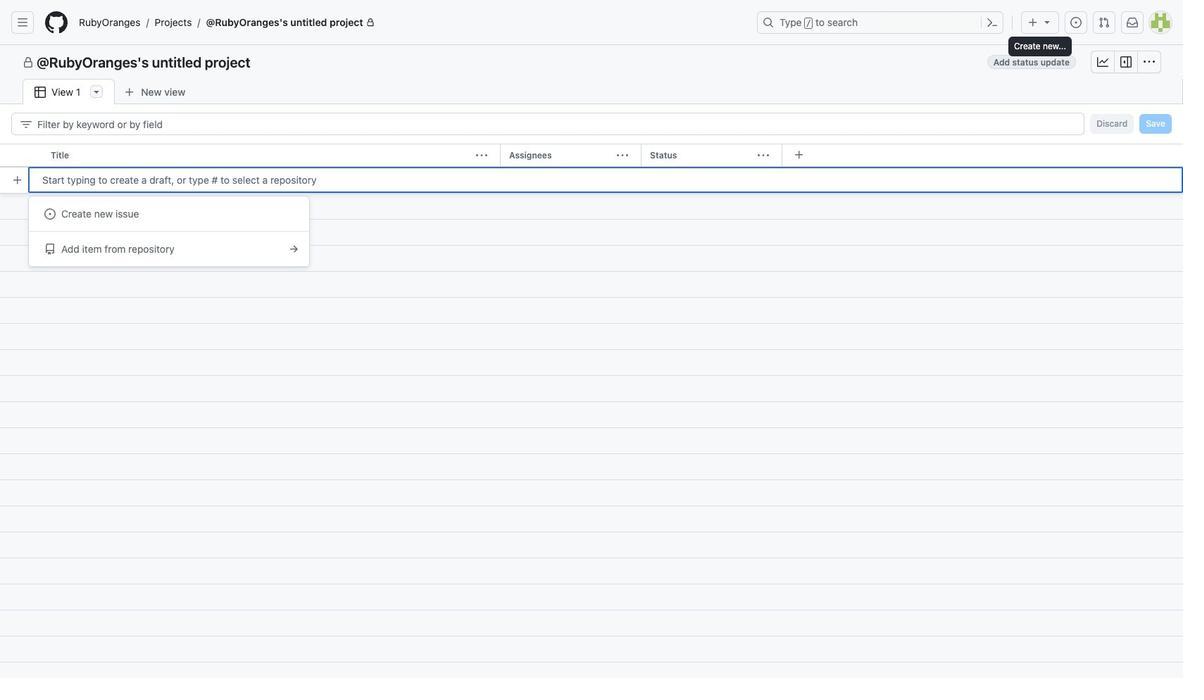 Task type: vqa. For each thing, say whether or not it's contained in the screenshot.
filter by keyword or by field field
yes



Task type: locate. For each thing, give the bounding box(es) containing it.
column header
[[42, 144, 506, 168], [500, 144, 647, 168], [641, 144, 788, 168]]

sc 9kayk9 0 image inside discovery suggestions list box
[[44, 209, 56, 220]]

tooltip
[[1009, 37, 1072, 56]]

view filters region
[[11, 113, 1172, 135]]

plus image
[[1028, 17, 1039, 28]]

tab panel
[[0, 104, 1184, 678]]

tab list
[[23, 79, 217, 105]]

lock image
[[366, 18, 375, 27]]

notifications image
[[1127, 17, 1139, 28]]

status column options image
[[758, 150, 769, 161]]

sc 9kayk9 0 image
[[1144, 56, 1155, 68], [35, 87, 46, 98], [20, 119, 32, 130], [288, 243, 299, 255], [44, 244, 56, 255]]

Filter by keyword or by field field
[[37, 113, 1073, 135]]

cell
[[0, 144, 42, 168]]

sc 9kayk9 0 image inside "project" navigation
[[1144, 56, 1155, 68]]

row down view filters "region"
[[0, 144, 1184, 168]]

create new item or add existing item image
[[12, 174, 23, 186]]

1 column header from the left
[[42, 144, 506, 168]]

grid
[[0, 144, 1184, 678]]

list
[[73, 11, 749, 34]]

row
[[0, 144, 1184, 168], [6, 167, 1184, 193]]

project navigation
[[0, 45, 1184, 79]]

homepage image
[[45, 11, 68, 34]]

sc 9kayk9 0 image
[[1098, 56, 1109, 68], [1121, 56, 1132, 68], [23, 57, 34, 68], [44, 209, 56, 220]]

title column options image
[[476, 150, 488, 161]]

git pull request image
[[1099, 17, 1110, 28]]

triangle down image
[[1042, 16, 1053, 27]]



Task type: describe. For each thing, give the bounding box(es) containing it.
issue opened image
[[1071, 17, 1082, 28]]

add field image
[[794, 149, 805, 161]]

sc 9kayk9 0 image inside view filters "region"
[[20, 119, 32, 130]]

Start typing to create a draft, or type hashtag to select a repository text field
[[28, 167, 1184, 193]]

row down assignees column options icon
[[6, 167, 1184, 193]]

discovery suggestions list box
[[28, 196, 310, 268]]

view options for view 1 image
[[91, 86, 102, 97]]

assignees column options image
[[617, 150, 628, 161]]

3 column header from the left
[[641, 144, 788, 168]]

2 column header from the left
[[500, 144, 647, 168]]

command palette image
[[987, 17, 998, 28]]



